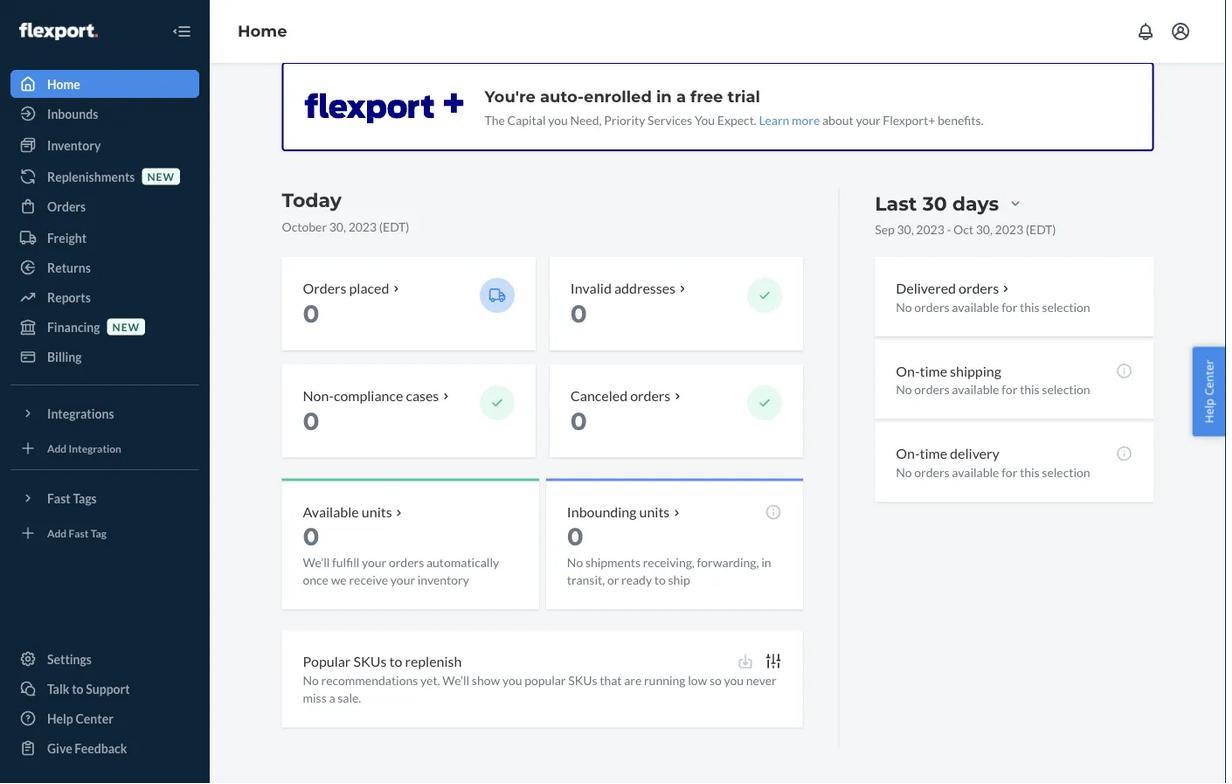 Task type: vqa. For each thing, say whether or not it's contained in the screenshot.
check circle icon
no



Task type: describe. For each thing, give the bounding box(es) containing it.
popular skus to replenish
[[303, 653, 462, 670]]

inbounding
[[567, 503, 637, 520]]

help center button
[[1193, 347, 1227, 437]]

add integration link
[[10, 435, 199, 463]]

units for available units
[[362, 503, 392, 520]]

orders down on-time delivery
[[915, 465, 950, 480]]

we'll inside no recommendations yet. we'll show you popular skus that are running low so you never miss a sale.
[[443, 673, 470, 688]]

sep 30, 2023 - oct 30, 2023 ( edt )
[[875, 221, 1057, 236]]

orders for orders placed
[[303, 279, 347, 296]]

inventory
[[418, 572, 469, 587]]

give feedback
[[47, 741, 127, 756]]

last 30 days
[[875, 191, 1000, 215]]

inbounds link
[[10, 100, 199, 128]]

that
[[600, 673, 622, 688]]

low
[[688, 673, 708, 688]]

never
[[747, 673, 777, 688]]

1 available from the top
[[952, 299, 1000, 314]]

flexport+
[[883, 112, 936, 127]]

recommendations
[[321, 673, 418, 688]]

no for on-time shipping
[[896, 382, 913, 397]]

orders for orders
[[47, 199, 86, 214]]

talk to support
[[47, 682, 130, 696]]

popular
[[303, 653, 351, 670]]

so
[[710, 673, 722, 688]]

selection for on-time delivery
[[1043, 465, 1091, 480]]

2023 inside today october 30, 2023 ( edt )
[[349, 219, 377, 233]]

today october 30, 2023 ( edt )
[[282, 188, 410, 233]]

give feedback button
[[10, 734, 199, 762]]

open notifications image
[[1136, 21, 1157, 42]]

0 for non-
[[303, 406, 320, 436]]

time for delivery
[[920, 445, 948, 462]]

for for on-time shipping
[[1002, 382, 1018, 397]]

no orders available for this selection for shipping
[[896, 382, 1091, 397]]

enrolled
[[584, 86, 652, 105]]

this for shipping
[[1020, 382, 1040, 397]]

on- for on-time delivery
[[896, 445, 920, 462]]

no down delivered on the right top of page
[[896, 299, 913, 314]]

inventory
[[47, 138, 101, 153]]

ready
[[622, 572, 652, 587]]

orders placed
[[303, 279, 389, 296]]

integrations button
[[10, 400, 199, 428]]

need,
[[570, 112, 602, 127]]

auto-
[[540, 86, 584, 105]]

1 vertical spatial to
[[390, 653, 403, 670]]

1 this from the top
[[1020, 299, 1040, 314]]

0 for canceled
[[571, 406, 587, 436]]

trial
[[728, 86, 761, 105]]

available for delivery
[[952, 465, 1000, 480]]

october
[[282, 219, 327, 233]]

billing link
[[10, 343, 199, 371]]

add for add fast tag
[[47, 527, 67, 539]]

to inside button
[[72, 682, 84, 696]]

receiving,
[[643, 555, 695, 570]]

no inside '0 no shipments receiving, forwarding, in transit, or ready to ship'
[[567, 555, 583, 570]]

( inside today october 30, 2023 ( edt )
[[379, 219, 383, 233]]

or
[[608, 572, 619, 587]]

0 vertical spatial home link
[[238, 22, 287, 41]]

1 horizontal spatial 30,
[[897, 221, 914, 236]]

help inside button
[[1202, 399, 1218, 424]]

edt inside today october 30, 2023 ( edt )
[[383, 219, 406, 233]]

0 inside 0 we'll fulfill your orders automatically once we receive your inventory
[[303, 521, 320, 551]]

0 no shipments receiving, forwarding, in transit, or ready to ship
[[567, 521, 772, 587]]

shipping
[[951, 362, 1002, 379]]

benefits.
[[938, 112, 984, 127]]

delivery
[[951, 445, 1000, 462]]

support
[[86, 682, 130, 696]]

fast tags button
[[10, 484, 199, 512]]

learn
[[759, 112, 790, 127]]

oct
[[954, 221, 974, 236]]

inventory link
[[10, 131, 199, 159]]

freight link
[[10, 224, 199, 252]]

no orders available for this selection for delivery
[[896, 465, 1091, 480]]

flexport logo image
[[19, 23, 98, 40]]

on- for on-time shipping
[[896, 362, 920, 379]]

tags
[[73, 491, 97, 506]]

1 vertical spatial help
[[47, 711, 73, 726]]

1 horizontal spatial (
[[1026, 221, 1030, 236]]

more
[[792, 112, 820, 127]]

talk to support button
[[10, 675, 199, 703]]

popular
[[525, 673, 566, 688]]

billing
[[47, 349, 82, 364]]

priority
[[604, 112, 646, 127]]

feedback
[[75, 741, 127, 756]]

capital
[[508, 112, 546, 127]]

new for replenishments
[[147, 170, 175, 183]]

in inside '0 no shipments receiving, forwarding, in transit, or ready to ship'
[[762, 555, 772, 570]]

placed
[[349, 279, 389, 296]]

available units
[[303, 503, 392, 520]]

delivered
[[896, 279, 957, 296]]

ship
[[668, 572, 690, 587]]

yet.
[[421, 673, 440, 688]]

units for inbounding units
[[640, 503, 670, 520]]

you inside you're auto-enrolled in a free trial the capital you need, priority services you expect. learn more about your flexport+ benefits.
[[548, 112, 568, 127]]

financing
[[47, 320, 100, 334]]

tag
[[91, 527, 107, 539]]

give
[[47, 741, 72, 756]]

cases
[[406, 386, 439, 403]]

0 for invalid
[[571, 298, 587, 328]]

on-time delivery
[[896, 445, 1000, 462]]

you're
[[485, 86, 536, 105]]

0 vertical spatial home
[[238, 22, 287, 41]]

canceled orders
[[571, 386, 671, 403]]

days
[[953, 191, 1000, 215]]

fulfill
[[332, 555, 360, 570]]

you
[[695, 112, 715, 127]]

orders down 'on-time shipping'
[[915, 382, 950, 397]]

are
[[624, 673, 642, 688]]

orders inside button
[[959, 279, 1000, 296]]

in inside you're auto-enrolled in a free trial the capital you need, priority services you expect. learn more about your flexport+ benefits.
[[657, 86, 672, 105]]

settings
[[47, 652, 92, 667]]

30, inside today october 30, 2023 ( edt )
[[329, 219, 346, 233]]

add integration
[[47, 442, 121, 455]]

canceled
[[571, 386, 628, 403]]

inbounding units
[[567, 503, 670, 520]]

receive
[[349, 572, 388, 587]]

0 horizontal spatial home
[[47, 77, 80, 91]]

-
[[947, 221, 952, 236]]

settings link
[[10, 645, 199, 673]]

2 vertical spatial your
[[391, 572, 415, 587]]

once
[[303, 572, 329, 587]]

close navigation image
[[171, 21, 192, 42]]



Task type: locate. For each thing, give the bounding box(es) containing it.
2 units from the left
[[640, 503, 670, 520]]

0 horizontal spatial to
[[72, 682, 84, 696]]

2 horizontal spatial 2023
[[996, 221, 1024, 236]]

0 vertical spatial available
[[952, 299, 1000, 314]]

3 no orders available for this selection from the top
[[896, 465, 1091, 480]]

1 vertical spatial home
[[47, 77, 80, 91]]

orders link
[[10, 192, 199, 220]]

1 vertical spatial time
[[920, 445, 948, 462]]

0 vertical spatial your
[[856, 112, 881, 127]]

sale.
[[338, 690, 361, 705]]

2 vertical spatial no orders available for this selection
[[896, 465, 1091, 480]]

0 vertical spatial for
[[1002, 299, 1018, 314]]

0 horizontal spatial units
[[362, 503, 392, 520]]

to right "talk"
[[72, 682, 84, 696]]

transit,
[[567, 572, 605, 587]]

3 available from the top
[[952, 465, 1000, 480]]

help
[[1202, 399, 1218, 424], [47, 711, 73, 726]]

help center inside button
[[1202, 360, 1218, 424]]

time left delivery
[[920, 445, 948, 462]]

1 vertical spatial selection
[[1043, 382, 1091, 397]]

1 vertical spatial in
[[762, 555, 772, 570]]

available for shipping
[[952, 382, 1000, 397]]

fast
[[47, 491, 71, 506], [69, 527, 89, 539]]

a left free
[[677, 86, 686, 105]]

show
[[472, 673, 500, 688]]

delivered orders
[[896, 279, 1000, 296]]

about
[[823, 112, 854, 127]]

1 vertical spatial center
[[76, 711, 114, 726]]

0 horizontal spatial we'll
[[303, 555, 330, 570]]

0 inside '0 no shipments receiving, forwarding, in transit, or ready to ship'
[[567, 521, 584, 551]]

expect.
[[718, 112, 757, 127]]

0 vertical spatial fast
[[47, 491, 71, 506]]

0 we'll fulfill your orders automatically once we receive your inventory
[[303, 521, 499, 587]]

add inside add fast tag link
[[47, 527, 67, 539]]

2 vertical spatial to
[[72, 682, 84, 696]]

1 vertical spatial no orders available for this selection
[[896, 382, 1091, 397]]

no for popular skus to replenish
[[303, 673, 319, 688]]

1 vertical spatial orders
[[303, 279, 347, 296]]

fast left tag
[[69, 527, 89, 539]]

shipments
[[586, 555, 641, 570]]

help center
[[1202, 360, 1218, 424], [47, 711, 114, 726]]

your inside you're auto-enrolled in a free trial the capital you need, priority services you expect. learn more about your flexport+ benefits.
[[856, 112, 881, 127]]

replenishments
[[47, 169, 135, 184]]

0 horizontal spatial 2023
[[349, 219, 377, 233]]

you right so
[[724, 673, 744, 688]]

on- left delivery
[[896, 445, 920, 462]]

available down delivery
[[952, 465, 1000, 480]]

30, right oct
[[976, 221, 993, 236]]

0 vertical spatial orders
[[47, 199, 86, 214]]

0 vertical spatial a
[[677, 86, 686, 105]]

0 vertical spatial selection
[[1043, 299, 1091, 314]]

2 vertical spatial available
[[952, 465, 1000, 480]]

1 vertical spatial your
[[362, 555, 387, 570]]

1 vertical spatial fast
[[69, 527, 89, 539]]

skus left that on the bottom of page
[[569, 673, 598, 688]]

add for add integration
[[47, 442, 67, 455]]

0 down available
[[303, 521, 320, 551]]

0 horizontal spatial a
[[329, 690, 335, 705]]

time left "shipping"
[[920, 362, 948, 379]]

home link up inbounds link
[[10, 70, 199, 98]]

inbounds
[[47, 106, 98, 121]]

2 time from the top
[[920, 445, 948, 462]]

a inside you're auto-enrolled in a free trial the capital you need, priority services you expect. learn more about your flexport+ benefits.
[[677, 86, 686, 105]]

1 horizontal spatial help center
[[1202, 360, 1218, 424]]

1 vertical spatial for
[[1002, 382, 1018, 397]]

orders up freight
[[47, 199, 86, 214]]

reports link
[[10, 283, 199, 311]]

1 horizontal spatial to
[[390, 653, 403, 670]]

1 horizontal spatial you
[[548, 112, 568, 127]]

1 vertical spatial help center
[[47, 711, 114, 726]]

0 for orders
[[303, 298, 320, 328]]

selection
[[1043, 299, 1091, 314], [1043, 382, 1091, 397], [1043, 465, 1091, 480]]

a left the sale.
[[329, 690, 335, 705]]

time for shipping
[[920, 362, 948, 379]]

0 vertical spatial center
[[1202, 360, 1218, 396]]

last
[[875, 191, 918, 215]]

fast left tags
[[47, 491, 71, 506]]

1 horizontal spatial 2023
[[917, 221, 945, 236]]

units
[[362, 503, 392, 520], [640, 503, 670, 520]]

2 horizontal spatial to
[[655, 572, 666, 587]]

orders down delivered on the right top of page
[[915, 299, 950, 314]]

0 vertical spatial new
[[147, 170, 175, 183]]

your right receive
[[391, 572, 415, 587]]

no orders available for this selection down "shipping"
[[896, 382, 1091, 397]]

your right about
[[856, 112, 881, 127]]

fast inside dropdown button
[[47, 491, 71, 506]]

we
[[331, 572, 347, 587]]

you right show
[[503, 673, 522, 688]]

1 vertical spatial add
[[47, 527, 67, 539]]

forwarding,
[[697, 555, 759, 570]]

no orders available for this selection down delivery
[[896, 465, 1091, 480]]

1 units from the left
[[362, 503, 392, 520]]

in
[[657, 86, 672, 105], [762, 555, 772, 570]]

1 selection from the top
[[1043, 299, 1091, 314]]

2 add from the top
[[47, 527, 67, 539]]

returns link
[[10, 254, 199, 282]]

1 horizontal spatial edt
[[1030, 221, 1053, 236]]

3 this from the top
[[1020, 465, 1040, 480]]

0 vertical spatial on-
[[896, 362, 920, 379]]

units up '0 no shipments receiving, forwarding, in transit, or ready to ship'
[[640, 503, 670, 520]]

non-
[[303, 386, 334, 403]]

0 vertical spatial no orders available for this selection
[[896, 299, 1091, 314]]

1 horizontal spatial home link
[[238, 22, 287, 41]]

center inside button
[[1202, 360, 1218, 396]]

1 horizontal spatial orders
[[303, 279, 347, 296]]

available down "shipping"
[[952, 382, 1000, 397]]

0 horizontal spatial )
[[406, 219, 410, 233]]

in right forwarding,
[[762, 555, 772, 570]]

1 on- from the top
[[896, 362, 920, 379]]

(
[[379, 219, 383, 233], [1026, 221, 1030, 236]]

1 horizontal spatial center
[[1202, 360, 1218, 396]]

sep
[[875, 221, 895, 236]]

no up transit,
[[567, 555, 583, 570]]

2 vertical spatial selection
[[1043, 465, 1091, 480]]

2 this from the top
[[1020, 382, 1040, 397]]

units right available
[[362, 503, 392, 520]]

skus up recommendations
[[354, 653, 387, 670]]

0 down inbounding
[[567, 521, 584, 551]]

this for delivery
[[1020, 465, 1040, 480]]

for
[[1002, 299, 1018, 314], [1002, 382, 1018, 397], [1002, 465, 1018, 480]]

1 horizontal spatial )
[[1053, 221, 1057, 236]]

0 horizontal spatial home link
[[10, 70, 199, 98]]

orders right delivered on the right top of page
[[959, 279, 1000, 296]]

2023 left the -
[[917, 221, 945, 236]]

1 horizontal spatial in
[[762, 555, 772, 570]]

orders
[[959, 279, 1000, 296], [915, 299, 950, 314], [915, 382, 950, 397], [631, 386, 671, 403], [915, 465, 950, 480], [389, 555, 424, 570]]

you're auto-enrolled in a free trial the capital you need, priority services you expect. learn more about your flexport+ benefits.
[[485, 86, 984, 127]]

orders
[[47, 199, 86, 214], [303, 279, 347, 296]]

2 horizontal spatial your
[[856, 112, 881, 127]]

2023 down days
[[996, 221, 1024, 236]]

2023 right october
[[349, 219, 377, 233]]

automatically
[[427, 555, 499, 570]]

0 horizontal spatial help center
[[47, 711, 114, 726]]

0 vertical spatial we'll
[[303, 555, 330, 570]]

1 vertical spatial we'll
[[443, 673, 470, 688]]

integrations
[[47, 406, 114, 421]]

1 horizontal spatial home
[[238, 22, 287, 41]]

invalid addresses
[[571, 279, 676, 296]]

1 horizontal spatial units
[[640, 503, 670, 520]]

new
[[147, 170, 175, 183], [112, 320, 140, 333]]

new for financing
[[112, 320, 140, 333]]

0 vertical spatial help
[[1202, 399, 1218, 424]]

30, right october
[[329, 219, 346, 233]]

0 down 'invalid'
[[571, 298, 587, 328]]

1 vertical spatial a
[[329, 690, 335, 705]]

selection for on-time shipping
[[1043, 382, 1091, 397]]

you down the auto-
[[548, 112, 568, 127]]

2 on- from the top
[[896, 445, 920, 462]]

30
[[923, 191, 948, 215]]

talk
[[47, 682, 69, 696]]

this
[[1020, 299, 1040, 314], [1020, 382, 1040, 397], [1020, 465, 1040, 480]]

time
[[920, 362, 948, 379], [920, 445, 948, 462]]

0 vertical spatial to
[[655, 572, 666, 587]]

0 vertical spatial help center
[[1202, 360, 1218, 424]]

integration
[[69, 442, 121, 455]]

0
[[303, 298, 320, 328], [571, 298, 587, 328], [303, 406, 320, 436], [571, 406, 587, 436], [303, 521, 320, 551], [567, 521, 584, 551]]

0 vertical spatial add
[[47, 442, 67, 455]]

2 horizontal spatial 30,
[[976, 221, 993, 236]]

non-compliance cases
[[303, 386, 439, 403]]

1 horizontal spatial your
[[391, 572, 415, 587]]

running
[[644, 673, 686, 688]]

learn more link
[[759, 112, 820, 127]]

1 horizontal spatial we'll
[[443, 673, 470, 688]]

edt right oct
[[1030, 221, 1053, 236]]

home link right "close navigation" image
[[238, 22, 287, 41]]

0 vertical spatial skus
[[354, 653, 387, 670]]

home up inbounds
[[47, 77, 80, 91]]

2 selection from the top
[[1043, 382, 1091, 397]]

in up services
[[657, 86, 672, 105]]

1 vertical spatial this
[[1020, 382, 1040, 397]]

orders up inventory
[[389, 555, 424, 570]]

home
[[238, 22, 287, 41], [47, 77, 80, 91]]

available down delivered orders button
[[952, 299, 1000, 314]]

on-time shipping
[[896, 362, 1002, 379]]

0 vertical spatial time
[[920, 362, 948, 379]]

1 horizontal spatial help
[[1202, 399, 1218, 424]]

freight
[[47, 230, 87, 245]]

1 vertical spatial available
[[952, 382, 1000, 397]]

2023
[[349, 219, 377, 233], [917, 221, 945, 236], [996, 221, 1024, 236]]

0 down orders placed
[[303, 298, 320, 328]]

2 vertical spatial for
[[1002, 465, 1018, 480]]

0 horizontal spatial you
[[503, 673, 522, 688]]

skus inside no recommendations yet. we'll show you popular skus that are running low so you never miss a sale.
[[569, 673, 598, 688]]

no orders available for this selection
[[896, 299, 1091, 314], [896, 382, 1091, 397], [896, 465, 1091, 480]]

1 vertical spatial skus
[[569, 673, 598, 688]]

0 down canceled
[[571, 406, 587, 436]]

open account menu image
[[1171, 21, 1192, 42]]

no up miss
[[303, 673, 319, 688]]

services
[[648, 112, 693, 127]]

1 add from the top
[[47, 442, 67, 455]]

no for on-time delivery
[[896, 465, 913, 480]]

addresses
[[615, 279, 676, 296]]

0 horizontal spatial center
[[76, 711, 114, 726]]

3 selection from the top
[[1043, 465, 1091, 480]]

0 vertical spatial in
[[657, 86, 672, 105]]

for for on-time delivery
[[1002, 465, 1018, 480]]

1 time from the top
[[920, 362, 948, 379]]

add down fast tags
[[47, 527, 67, 539]]

1 vertical spatial on-
[[896, 445, 920, 462]]

3 for from the top
[[1002, 465, 1018, 480]]

skus
[[354, 653, 387, 670], [569, 673, 598, 688]]

to up recommendations
[[390, 653, 403, 670]]

2 available from the top
[[952, 382, 1000, 397]]

orders right canceled
[[631, 386, 671, 403]]

a
[[677, 86, 686, 105], [329, 690, 335, 705]]

new down "reports" link
[[112, 320, 140, 333]]

no inside no recommendations yet. we'll show you popular skus that are running low so you never miss a sale.
[[303, 673, 319, 688]]

to left "ship"
[[655, 572, 666, 587]]

2 no orders available for this selection from the top
[[896, 382, 1091, 397]]

0 horizontal spatial new
[[112, 320, 140, 333]]

add fast tag link
[[10, 519, 199, 547]]

fast tags
[[47, 491, 97, 506]]

0 horizontal spatial (
[[379, 219, 383, 233]]

2 horizontal spatial you
[[724, 673, 744, 688]]

on- left "shipping"
[[896, 362, 920, 379]]

0 horizontal spatial in
[[657, 86, 672, 105]]

1 vertical spatial new
[[112, 320, 140, 333]]

( up "placed"
[[379, 219, 383, 233]]

0 horizontal spatial skus
[[354, 653, 387, 670]]

0 vertical spatial this
[[1020, 299, 1040, 314]]

1 no orders available for this selection from the top
[[896, 299, 1091, 314]]

1 vertical spatial home link
[[10, 70, 199, 98]]

1 horizontal spatial a
[[677, 86, 686, 105]]

0 horizontal spatial edt
[[383, 219, 406, 233]]

no
[[896, 299, 913, 314], [896, 382, 913, 397], [896, 465, 913, 480], [567, 555, 583, 570], [303, 673, 319, 688]]

we'll up once
[[303, 555, 330, 570]]

0 horizontal spatial help
[[47, 711, 73, 726]]

a inside no recommendations yet. we'll show you popular skus that are running low so you never miss a sale.
[[329, 690, 335, 705]]

delivered orders button
[[896, 278, 1014, 298]]

miss
[[303, 690, 327, 705]]

home right "close navigation" image
[[238, 22, 287, 41]]

add left integration
[[47, 442, 67, 455]]

1 for from the top
[[1002, 299, 1018, 314]]

0 horizontal spatial 30,
[[329, 219, 346, 233]]

new up orders link
[[147, 170, 175, 183]]

2 vertical spatial this
[[1020, 465, 1040, 480]]

( right oct
[[1026, 221, 1030, 236]]

30, right "sep"
[[897, 221, 914, 236]]

0 down non-
[[303, 406, 320, 436]]

no down 'on-time shipping'
[[896, 382, 913, 397]]

0 horizontal spatial your
[[362, 555, 387, 570]]

add fast tag
[[47, 527, 107, 539]]

your up receive
[[362, 555, 387, 570]]

1 horizontal spatial new
[[147, 170, 175, 183]]

no orders available for this selection down delivered orders button
[[896, 299, 1091, 314]]

add
[[47, 442, 67, 455], [47, 527, 67, 539]]

1 horizontal spatial skus
[[569, 673, 598, 688]]

orders inside 0 we'll fulfill your orders automatically once we receive your inventory
[[389, 555, 424, 570]]

) inside today october 30, 2023 ( edt )
[[406, 219, 410, 233]]

edt up "placed"
[[383, 219, 406, 233]]

to
[[655, 572, 666, 587], [390, 653, 403, 670], [72, 682, 84, 696]]

orders left "placed"
[[303, 279, 347, 296]]

2 for from the top
[[1002, 382, 1018, 397]]

no down on-time delivery
[[896, 465, 913, 480]]

0 horizontal spatial orders
[[47, 199, 86, 214]]

we'll right the yet.
[[443, 673, 470, 688]]

no recommendations yet. we'll show you popular skus that are running low so you never miss a sale.
[[303, 673, 777, 705]]

the
[[485, 112, 505, 127]]

we'll inside 0 we'll fulfill your orders automatically once we receive your inventory
[[303, 555, 330, 570]]

available
[[303, 503, 359, 520]]

to inside '0 no shipments receiving, forwarding, in transit, or ready to ship'
[[655, 572, 666, 587]]



